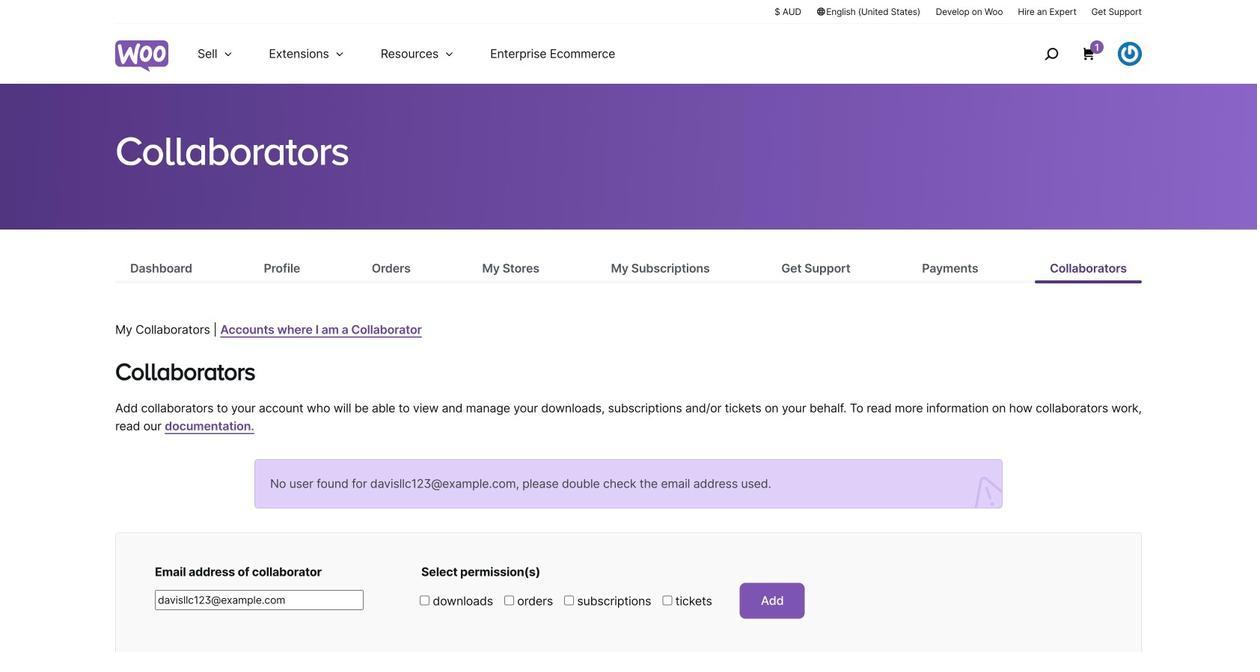Task type: describe. For each thing, give the bounding box(es) containing it.
open account menu image
[[1118, 42, 1142, 66]]

search image
[[1040, 42, 1064, 66]]

service navigation menu element
[[1013, 30, 1142, 78]]



Task type: locate. For each thing, give the bounding box(es) containing it.
None checkbox
[[420, 596, 430, 606], [564, 596, 574, 606], [663, 596, 673, 606], [420, 596, 430, 606], [564, 596, 574, 606], [663, 596, 673, 606]]

None checkbox
[[505, 596, 514, 606]]



Task type: vqa. For each thing, say whether or not it's contained in the screenshot.
external link image
no



